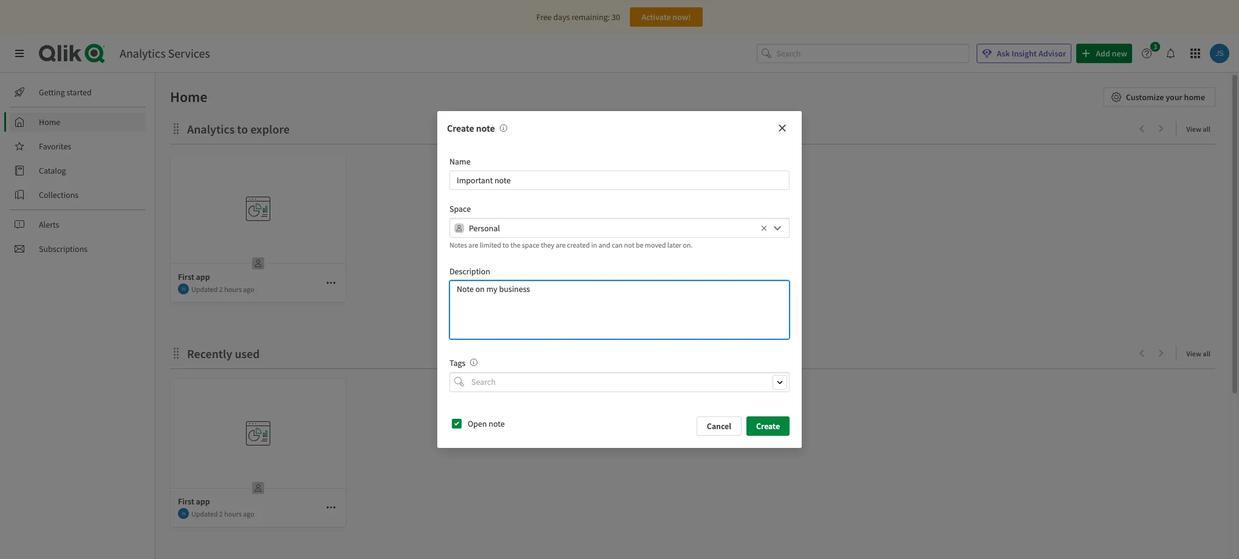 Task type: locate. For each thing, give the bounding box(es) containing it.
updated
[[191, 285, 218, 294], [191, 509, 218, 519]]

home
[[1185, 92, 1205, 103]]

favorites link
[[10, 137, 146, 156]]

0 horizontal spatial home
[[39, 117, 60, 128]]

1 vertical spatial all
[[1203, 349, 1211, 358]]

create inside button
[[756, 421, 780, 432]]

0 vertical spatial jacob simon element
[[178, 284, 189, 295]]

navigation pane element
[[0, 78, 155, 264]]

app
[[196, 272, 210, 283], [196, 496, 210, 507]]

0 vertical spatial ago
[[243, 285, 254, 294]]

view all for recently used
[[1187, 349, 1211, 358]]

analytics inside home main content
[[187, 122, 235, 137]]

1 vertical spatial analytics
[[187, 122, 235, 137]]

analytics left services
[[120, 46, 166, 61]]

searchbar element
[[757, 44, 970, 63]]

jacob simon element for recently used
[[178, 509, 189, 520]]

first up jacob simon icon
[[178, 272, 194, 283]]

1 first from the top
[[178, 272, 194, 283]]

2 2 from the top
[[219, 509, 223, 519]]

none field inside create note dialog
[[450, 373, 790, 392]]

2 right jacob simon image
[[219, 509, 223, 519]]

1 horizontal spatial are
[[556, 241, 566, 250]]

favorites
[[39, 141, 71, 152]]

jacob simon image
[[178, 284, 189, 295]]

view for analytics to explore
[[1187, 125, 1202, 134]]

open note
[[468, 418, 505, 429]]

note
[[476, 122, 495, 134], [489, 418, 505, 429]]

first
[[178, 272, 194, 283], [178, 496, 194, 507]]

0 vertical spatial 2
[[219, 285, 223, 294]]

1 vertical spatial app
[[196, 496, 210, 507]]

1 vertical spatial first
[[178, 496, 194, 507]]

recently used link
[[187, 346, 265, 362]]

1 horizontal spatial create
[[756, 421, 780, 432]]

analytics
[[120, 46, 166, 61], [187, 122, 235, 137]]

0 vertical spatial to
[[237, 122, 248, 137]]

Description text field
[[450, 281, 790, 340]]

ago
[[243, 285, 254, 294], [243, 509, 254, 519]]

personal element
[[249, 254, 268, 273], [249, 479, 268, 498]]

1 vertical spatial create
[[756, 421, 780, 432]]

1 vertical spatial move collection image
[[170, 347, 182, 359]]

moved
[[645, 241, 666, 250]]

1 horizontal spatial analytics
[[187, 122, 235, 137]]

0 vertical spatial view all link
[[1187, 121, 1216, 136]]

analytics to explore link
[[187, 122, 295, 137]]

hours
[[224, 285, 242, 294], [224, 509, 242, 519]]

2 updated from the top
[[191, 509, 218, 519]]

used
[[235, 346, 260, 362]]

2 view from the top
[[1187, 349, 1202, 358]]

0 vertical spatial note
[[476, 122, 495, 134]]

hours right jacob simon icon
[[224, 285, 242, 294]]

are right notes on the top of page
[[469, 241, 478, 250]]

activate
[[642, 12, 671, 22]]

0 vertical spatial first
[[178, 272, 194, 283]]

cancel button
[[697, 417, 742, 436]]

0 vertical spatial all
[[1203, 125, 1211, 134]]

2 are from the left
[[556, 241, 566, 250]]

1 vertical spatial to
[[503, 241, 509, 250]]

home up favorites
[[39, 117, 60, 128]]

1 vertical spatial view
[[1187, 349, 1202, 358]]

jacob simon element
[[178, 284, 189, 295], [178, 509, 189, 520]]

2 all from the top
[[1203, 349, 1211, 358]]

1 2 from the top
[[219, 285, 223, 294]]

2 first from the top
[[178, 496, 194, 507]]

2 jacob simon element from the top
[[178, 509, 189, 520]]

they
[[541, 241, 555, 250]]

Search text field
[[777, 44, 970, 63]]

Name text field
[[450, 171, 790, 190]]

create up "name"
[[447, 122, 474, 134]]

1 ago from the top
[[243, 285, 254, 294]]

start typing a tag name. select an existing tag or create a new tag by pressing enter or comma. press backspace to remove a tag. image
[[471, 359, 478, 366]]

2 app from the top
[[196, 496, 210, 507]]

collections link
[[10, 185, 146, 205]]

0 vertical spatial personal element
[[249, 254, 268, 273]]

note right open
[[489, 418, 505, 429]]

name
[[450, 156, 471, 167]]

customize your home
[[1126, 92, 1205, 103]]

1 updated from the top
[[191, 285, 218, 294]]

first app up jacob simon image
[[178, 496, 210, 507]]

1 horizontal spatial to
[[503, 241, 509, 250]]

explore
[[250, 122, 290, 137]]

2
[[219, 285, 223, 294], [219, 509, 223, 519]]

0 vertical spatial hours
[[224, 285, 242, 294]]

app for recently used
[[196, 496, 210, 507]]

record and discuss insights with others using notes image
[[500, 125, 507, 132]]

2 ago from the top
[[243, 509, 254, 519]]

1 vertical spatial view all
[[1187, 349, 1211, 358]]

note for open note
[[489, 418, 505, 429]]

None field
[[450, 373, 790, 392]]

1 vertical spatial home
[[39, 117, 60, 128]]

1 app from the top
[[196, 272, 210, 283]]

1 vertical spatial first app
[[178, 496, 210, 507]]

1 jacob simon element from the top
[[178, 284, 189, 295]]

create
[[447, 122, 474, 134], [756, 421, 780, 432]]

customize
[[1126, 92, 1164, 103]]

0 horizontal spatial create
[[447, 122, 474, 134]]

now!
[[673, 12, 691, 22]]

2 first app from the top
[[178, 496, 210, 507]]

hours right jacob simon image
[[224, 509, 242, 519]]

are
[[469, 241, 478, 250], [556, 241, 566, 250]]

and
[[599, 241, 611, 250]]

2 view all link from the top
[[1187, 346, 1216, 361]]

0 vertical spatial view
[[1187, 125, 1202, 134]]

1 vertical spatial note
[[489, 418, 505, 429]]

1 vertical spatial view all link
[[1187, 346, 1216, 361]]

updated right jacob simon image
[[191, 509, 218, 519]]

move collection image for recently
[[170, 347, 182, 359]]

1 first app from the top
[[178, 272, 210, 283]]

1 are from the left
[[469, 241, 478, 250]]

1 vertical spatial jacob simon element
[[178, 509, 189, 520]]

view for recently used
[[1187, 349, 1202, 358]]

can
[[612, 241, 623, 250]]

first app
[[178, 272, 210, 283], [178, 496, 210, 507]]

notes are limited to the space they are created in and can not be moved later on.
[[450, 241, 693, 250]]

2 view all from the top
[[1187, 349, 1211, 358]]

1 personal element from the top
[[249, 254, 268, 273]]

home inside main content
[[170, 87, 207, 106]]

getting
[[39, 87, 65, 98]]

start typing a tag name. select an existing tag or create a new tag by pressing enter or comma. press backspace to remove a tag. tooltip
[[466, 358, 478, 369]]

home
[[170, 87, 207, 106], [39, 117, 60, 128]]

analytics services
[[120, 46, 210, 61]]

first app up jacob simon icon
[[178, 272, 210, 283]]

to left "the" on the top
[[503, 241, 509, 250]]

note left record and discuss insights with others using notes image
[[476, 122, 495, 134]]

1 all from the top
[[1203, 125, 1211, 134]]

1 move collection image from the top
[[170, 122, 182, 135]]

0 vertical spatial updated 2 hours ago
[[191, 285, 254, 294]]

updated 2 hours ago
[[191, 285, 254, 294], [191, 509, 254, 519]]

updated 2 hours ago right jacob simon icon
[[191, 285, 254, 294]]

0 vertical spatial view all
[[1187, 125, 1211, 134]]

0 vertical spatial first app
[[178, 272, 210, 283]]

1 view from the top
[[1187, 125, 1202, 134]]

1 vertical spatial personal element
[[249, 479, 268, 498]]

0 vertical spatial home
[[170, 87, 207, 106]]

view all link
[[1187, 121, 1216, 136], [1187, 346, 1216, 361]]

0 vertical spatial analytics
[[120, 46, 166, 61]]

0 horizontal spatial analytics
[[120, 46, 166, 61]]

updated 2 hours ago right jacob simon image
[[191, 509, 254, 519]]

view
[[1187, 125, 1202, 134], [1187, 349, 1202, 358]]

1 vertical spatial hours
[[224, 509, 242, 519]]

your
[[1166, 92, 1183, 103]]

0 vertical spatial create
[[447, 122, 474, 134]]

close sidebar menu image
[[15, 49, 24, 58]]

search element
[[454, 378, 464, 387]]

in
[[592, 241, 597, 250]]

analytics services element
[[120, 46, 210, 61]]

home down services
[[170, 87, 207, 106]]

space
[[522, 241, 540, 250]]

analytics to explore
[[187, 122, 290, 137]]

1 updated 2 hours ago from the top
[[191, 285, 254, 294]]

all for analytics to explore
[[1203, 125, 1211, 134]]

days
[[554, 12, 570, 22]]

getting started link
[[10, 83, 146, 102]]

1 horizontal spatial home
[[170, 87, 207, 106]]

1 hours from the top
[[224, 285, 242, 294]]

all
[[1203, 125, 1211, 134], [1203, 349, 1211, 358]]

2 hours from the top
[[224, 509, 242, 519]]

2 for recently
[[219, 509, 223, 519]]

2 updated 2 hours ago from the top
[[191, 509, 254, 519]]

2 move collection image from the top
[[170, 347, 182, 359]]

1 vertical spatial updated 2 hours ago
[[191, 509, 254, 519]]

move collection image
[[170, 122, 182, 135], [170, 347, 182, 359]]

ask
[[997, 48, 1010, 59]]

1 vertical spatial updated
[[191, 509, 218, 519]]

0 horizontal spatial are
[[469, 241, 478, 250]]

0 vertical spatial updated
[[191, 285, 218, 294]]

create right cancel
[[756, 421, 780, 432]]

1 vertical spatial ago
[[243, 509, 254, 519]]

2 personal element from the top
[[249, 479, 268, 498]]

to
[[237, 122, 248, 137], [503, 241, 509, 250]]

ask insight advisor
[[997, 48, 1066, 59]]

1 view all from the top
[[1187, 125, 1211, 134]]

2 right jacob simon icon
[[219, 285, 223, 294]]

view all
[[1187, 125, 1211, 134], [1187, 349, 1211, 358]]

activate now!
[[642, 12, 691, 22]]

updated right jacob simon icon
[[191, 285, 218, 294]]

1 view all link from the top
[[1187, 121, 1216, 136]]

0 vertical spatial app
[[196, 272, 210, 283]]

to left explore
[[237, 122, 248, 137]]

first up jacob simon image
[[178, 496, 194, 507]]

view all link for analytics to explore
[[1187, 121, 1216, 136]]

are right they
[[556, 241, 566, 250]]

30
[[612, 12, 620, 22]]

0 vertical spatial move collection image
[[170, 122, 182, 135]]

1 vertical spatial 2
[[219, 509, 223, 519]]

created
[[567, 241, 590, 250]]

home link
[[10, 112, 146, 132]]

first for analytics to explore
[[178, 272, 194, 283]]

0 horizontal spatial to
[[237, 122, 248, 137]]

remaining:
[[572, 12, 610, 22]]

create for create note
[[447, 122, 474, 134]]

analytics left explore
[[187, 122, 235, 137]]

space
[[450, 204, 471, 215]]



Task type: vqa. For each thing, say whether or not it's contained in the screenshot.
Runs button
no



Task type: describe. For each thing, give the bounding box(es) containing it.
search image
[[454, 378, 464, 387]]

updated 2 hours ago for recently
[[191, 509, 254, 519]]

home main content
[[151, 73, 1240, 560]]

to inside create note dialog
[[503, 241, 509, 250]]

alerts link
[[10, 215, 146, 235]]

advisor
[[1039, 48, 1066, 59]]

home inside navigation pane element
[[39, 117, 60, 128]]

note for create note
[[476, 122, 495, 134]]

tags
[[450, 358, 466, 369]]

limited
[[480, 241, 501, 250]]

open
[[468, 418, 487, 429]]

view all for analytics to explore
[[1187, 125, 1211, 134]]

first app for recently used
[[178, 496, 210, 507]]

create button
[[747, 417, 790, 436]]

services
[[168, 46, 210, 61]]

personal element for used
[[249, 479, 268, 498]]

not
[[624, 241, 635, 250]]

catalog
[[39, 165, 66, 176]]

ago for used
[[243, 509, 254, 519]]

subscriptions
[[39, 244, 88, 255]]

app for analytics to explore
[[196, 272, 210, 283]]

Search text field
[[469, 373, 790, 392]]

hours for analytics
[[224, 285, 242, 294]]

jacob simon element for analytics to explore
[[178, 284, 189, 295]]

ago for to
[[243, 285, 254, 294]]

customize your home button
[[1104, 87, 1216, 107]]

getting started
[[39, 87, 92, 98]]

ask insight advisor button
[[977, 44, 1072, 63]]

free days remaining: 30
[[537, 12, 620, 22]]

activate now! link
[[630, 7, 703, 27]]

recently used
[[187, 346, 260, 362]]

jacob simon image
[[178, 509, 189, 520]]

updated for recently used
[[191, 509, 218, 519]]

free
[[537, 12, 552, 22]]

personal element for to
[[249, 254, 268, 273]]

to inside home main content
[[237, 122, 248, 137]]

updated 2 hours ago for analytics
[[191, 285, 254, 294]]

create for create
[[756, 421, 780, 432]]

insight
[[1012, 48, 1037, 59]]

record and discuss insights with others using notes tooltip
[[495, 122, 507, 134]]

cancel
[[707, 421, 732, 432]]

first app for analytics to explore
[[178, 272, 210, 283]]

all for recently used
[[1203, 349, 1211, 358]]

catalog link
[[10, 161, 146, 180]]

alerts
[[39, 219, 59, 230]]

updated for analytics to explore
[[191, 285, 218, 294]]

create note
[[447, 122, 495, 134]]

hours for recently
[[224, 509, 242, 519]]

create note dialog
[[437, 111, 802, 448]]

move collection image for analytics
[[170, 122, 182, 135]]

first for recently used
[[178, 496, 194, 507]]

later
[[668, 241, 682, 250]]

be
[[636, 241, 644, 250]]

on.
[[683, 241, 693, 250]]

analytics for analytics services
[[120, 46, 166, 61]]

subscriptions link
[[10, 239, 146, 259]]

notes
[[450, 241, 467, 250]]

the
[[511, 241, 521, 250]]

collections
[[39, 190, 79, 201]]

view all link for recently used
[[1187, 346, 1216, 361]]

recently
[[187, 346, 232, 362]]

Space text field
[[469, 218, 758, 238]]

started
[[67, 87, 92, 98]]

analytics for analytics to explore
[[187, 122, 235, 137]]

description
[[450, 266, 490, 277]]

2 for analytics
[[219, 285, 223, 294]]



